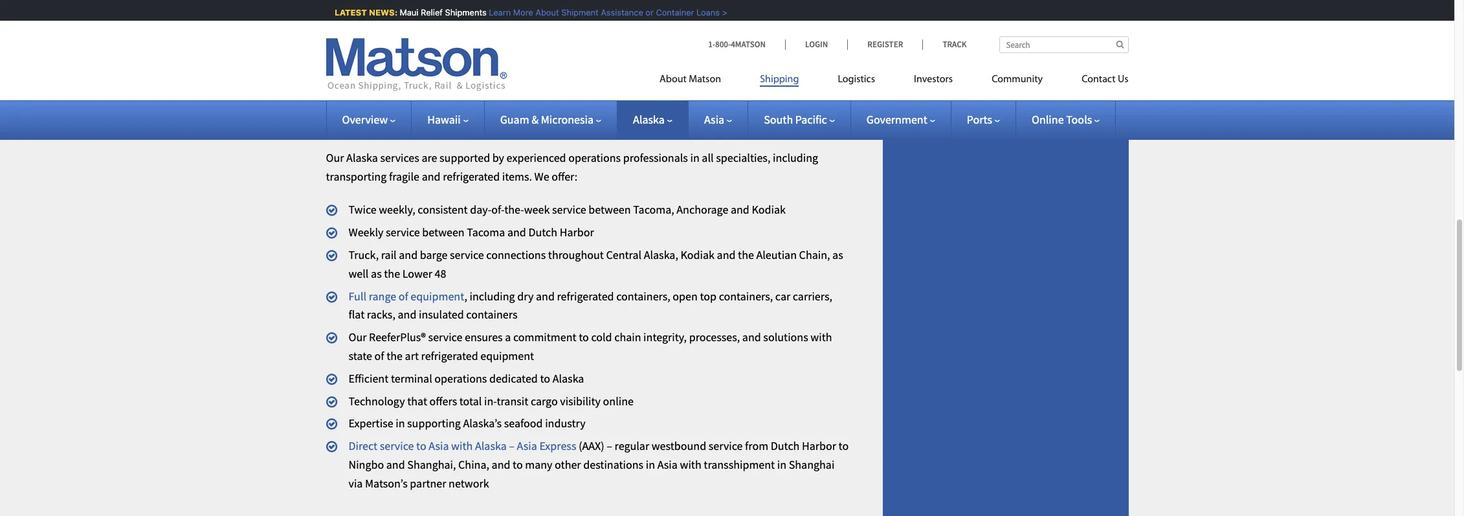 Task type: locate. For each thing, give the bounding box(es) containing it.
contact us link
[[1063, 68, 1129, 95]]

1 horizontal spatial as
[[431, 44, 442, 59]]

equipment down containers
[[481, 348, 534, 363]]

maui
[[395, 7, 414, 17]]

1 horizontal spatial we
[[534, 169, 549, 184]]

shipments
[[440, 7, 482, 17]]

1 vertical spatial dutch
[[771, 438, 800, 453]]

the left the art
[[387, 348, 403, 363]]

0 horizontal spatial including
[[470, 289, 515, 303]]

of up dependable
[[613, 63, 623, 77]]

frontier
[[666, 63, 705, 77]]

0 vertical spatial commitment
[[457, 63, 520, 77]]

1 horizontal spatial on
[[434, 63, 446, 77]]

1 vertical spatial we
[[534, 169, 549, 184]]

and inside "our reeferplus® service ensures a commitment to cold chain integrity, processes, and solutions with state of the art refrigerated equipment"
[[743, 330, 761, 345]]

a inside "our reeferplus® service ensures a commitment to cold chain integrity, processes, and solutions with state of the art refrigerated equipment"
[[505, 330, 511, 345]]

1 vertical spatial our
[[349, 330, 367, 345]]

equipment
[[411, 289, 464, 303], [481, 348, 534, 363]]

government link
[[867, 112, 935, 127]]

of
[[697, 44, 707, 59], [613, 63, 623, 77], [589, 100, 599, 115], [399, 289, 408, 303], [375, 348, 384, 363]]

0 vertical spatial operations
[[569, 150, 621, 165]]

service up following
[[760, 44, 794, 59]]

government
[[867, 112, 928, 127]]

between down the consistent
[[422, 225, 465, 240]]

harbor up shanghai
[[802, 438, 837, 453]]

range up the racks,
[[369, 289, 396, 303]]

0 horizontal spatial dutch
[[529, 225, 558, 240]]

sole
[[468, 81, 488, 96]]

0 horizontal spatial range
[[369, 289, 396, 303]]

about matson link
[[660, 68, 741, 95]]

the left last
[[625, 63, 641, 77]]

in right expertise
[[396, 416, 405, 431]]

1 horizontal spatial containers,
[[719, 289, 773, 303]]

full
[[349, 289, 367, 303]]

industry
[[545, 416, 586, 431]]

on right is
[[529, 81, 541, 96]]

1 vertical spatial pacific
[[796, 112, 827, 127]]

0 vertical spatial on
[[434, 63, 446, 77]]

– inside (aax) – regular westbound service from dutch harbor to ningbo and shanghai, china, and to many other destinations in asia with transshipment in shanghai via matson's partner network
[[607, 438, 612, 453]]

consistent
[[418, 202, 468, 217]]

including
[[773, 150, 819, 165], [470, 289, 515, 303]]

1 vertical spatial with
[[451, 438, 473, 453]]

learn more about shipment assistance or container loans > link
[[484, 7, 723, 17]]

containers, left open
[[616, 289, 671, 303]]

open
[[673, 289, 698, 303]]

0 horizontal spatial harbor
[[560, 225, 594, 240]]

0 horizontal spatial our
[[326, 150, 344, 165]]

2 vertical spatial as
[[371, 266, 382, 281]]

experienced
[[507, 150, 566, 165]]

chain,
[[799, 247, 830, 262]]

0 vertical spatial our
[[326, 150, 344, 165]]

alaska's
[[463, 416, 502, 431]]

2 – from the left
[[607, 438, 612, 453]]

0 horizontal spatial kodiak
[[681, 247, 715, 262]]

guam & micronesia link
[[500, 112, 602, 127]]

0 horizontal spatial by
[[326, 63, 338, 77]]

and down needed
[[665, 118, 684, 133]]

service up transshipment
[[709, 438, 743, 453]]

0 horizontal spatial as
[[371, 266, 382, 281]]

refrigerated inside our alaska services are supported by experienced operations professionals in all specialties, including transporting fragile and refrigerated items. we offer:
[[443, 169, 500, 184]]

total
[[460, 393, 482, 408]]

alaska up customers on the right of page
[[809, 44, 841, 59]]

carrying
[[473, 100, 513, 115]]

in left shanghai
[[777, 457, 787, 472]]

(aax) – regular westbound service from dutch harbor to ningbo and shanghai, china, and to many other destinations in asia with transshipment in shanghai via matson's partner network
[[349, 438, 849, 491]]

dedicated inside matson's long history as a leader in pacific shipping underpins a half-century of dedicated service to alaska by alaskans.  building on a commitment to serve the needs of the last frontier since 1964, following the good friday earthquake, our sole focus is on providing dependable arrivals and departures that customers can count on. we specialize in carrying the wide range of commodities needed to support economies that rely on ocean transportation to continually replenish their inventories and supplies.
[[709, 44, 758, 59]]

service right direct
[[380, 438, 414, 453]]

is
[[519, 81, 526, 96]]

between left tacoma,
[[589, 202, 631, 217]]

search image
[[1116, 40, 1124, 49]]

alaskans.
[[340, 63, 386, 77]]

track link
[[923, 39, 967, 50]]

specialize
[[411, 100, 459, 115]]

asia down westbound
[[658, 457, 678, 472]]

pacific down customers on the right of page
[[796, 112, 827, 127]]

our inside "our reeferplus® service ensures a commitment to cold chain integrity, processes, and solutions with state of the art refrigerated equipment"
[[349, 330, 367, 345]]

1 horizontal spatial kodiak
[[752, 202, 786, 217]]

operations
[[569, 150, 621, 165], [435, 371, 487, 386]]

hawaii
[[427, 112, 461, 127]]

us
[[1118, 74, 1129, 85]]

0 vertical spatial with
[[811, 330, 832, 345]]

equipment inside "our reeferplus® service ensures a commitment to cold chain integrity, processes, and solutions with state of the art refrigerated equipment"
[[481, 348, 534, 363]]

0 horizontal spatial about
[[531, 7, 554, 17]]

twice weekly, consistent day-of-the-week service between tacoma, anchorage and kodiak
[[349, 202, 786, 217]]

0 horizontal spatial pacific
[[497, 44, 529, 59]]

refrigerated down truck, rail and barge service connections throughout central alaska, kodiak and the aleutian chain, as well as the lower 48
[[557, 289, 614, 303]]

1 horizontal spatial our
[[349, 330, 367, 345]]

of left 1-
[[697, 44, 707, 59]]

including inside , including dry and refrigerated containers, open top containers, car carriers, flat racks, and insulated containers
[[470, 289, 515, 303]]

asia inside (aax) – regular westbound service from dutch harbor to ningbo and shanghai, china, and to many other destinations in asia with transshipment in shanghai via matson's partner network
[[658, 457, 678, 472]]

arrivals
[[653, 81, 689, 96]]

operations up "total"
[[435, 371, 487, 386]]

0 vertical spatial refrigerated
[[443, 169, 500, 184]]

2 vertical spatial that
[[407, 393, 427, 408]]

day-
[[470, 202, 492, 217]]

asia up the many at left
[[517, 438, 537, 453]]

0 horizontal spatial –
[[509, 438, 515, 453]]

from
[[745, 438, 769, 453]]

commitment inside "our reeferplus® service ensures a commitment to cold chain integrity, processes, and solutions with state of the art refrigerated equipment"
[[513, 330, 577, 345]]

1 horizontal spatial between
[[589, 202, 631, 217]]

as right the well
[[371, 266, 382, 281]]

and left solutions
[[743, 330, 761, 345]]

as right history
[[431, 44, 442, 59]]

1 horizontal spatial –
[[607, 438, 612, 453]]

replenish
[[535, 118, 581, 133]]

alaska down arrivals
[[633, 112, 665, 127]]

0 horizontal spatial dedicated
[[489, 371, 538, 386]]

community link
[[973, 68, 1063, 95]]

and down are
[[422, 169, 441, 184]]

2 vertical spatial with
[[680, 457, 702, 472]]

1 containers, from the left
[[616, 289, 671, 303]]

weekly,
[[379, 202, 415, 217]]

2 containers, from the left
[[719, 289, 773, 303]]

kodiak right alaska,
[[681, 247, 715, 262]]

containers, left car
[[719, 289, 773, 303]]

by up items.
[[493, 150, 504, 165]]

1 horizontal spatial operations
[[569, 150, 621, 165]]

matson's up the alaskans.
[[326, 44, 369, 59]]

state
[[349, 348, 372, 363]]

1 horizontal spatial including
[[773, 150, 819, 165]]

– down seafood
[[509, 438, 515, 453]]

operations down their
[[569, 150, 621, 165]]

0 horizontal spatial equipment
[[411, 289, 464, 303]]

1-800-4matson
[[708, 39, 766, 50]]

destinations
[[583, 457, 644, 472]]

pacific up focus
[[497, 44, 529, 59]]

2 horizontal spatial that
[[815, 100, 835, 115]]

south pacific link
[[764, 112, 835, 127]]

by up good
[[326, 63, 338, 77]]

equipment up "insulated"
[[411, 289, 464, 303]]

including inside our alaska services are supported by experienced operations professionals in all specialties, including transporting fragile and refrigerated items. we offer:
[[773, 150, 819, 165]]

last
[[644, 63, 664, 77]]

in down our
[[461, 100, 471, 115]]

on right rely
[[346, 118, 359, 133]]

1 horizontal spatial pacific
[[796, 112, 827, 127]]

1 vertical spatial including
[[470, 289, 515, 303]]

supplies.
[[686, 118, 730, 133]]

0 horizontal spatial containers,
[[616, 289, 671, 303]]

refrigerated down service ensures
[[421, 348, 478, 363]]

1 vertical spatial by
[[493, 150, 504, 165]]

the up providing
[[563, 63, 579, 77]]

on.
[[376, 100, 392, 115]]

2 horizontal spatial as
[[833, 247, 843, 262]]

art
[[405, 348, 419, 363]]

service inside (aax) – regular westbound service from dutch harbor to ningbo and shanghai, china, and to many other destinations in asia with transshipment in shanghai via matson's partner network
[[709, 438, 743, 453]]

service inside matson's long history as a leader in pacific shipping underpins a half-century of dedicated service to alaska by alaskans.  building on a commitment to serve the needs of the last frontier since 1964, following the good friday earthquake, our sole focus is on providing dependable arrivals and departures that customers can count on. we specialize in carrying the wide range of commodities needed to support economies that rely on ocean transportation to continually replenish their inventories and supplies.
[[760, 44, 794, 59]]

car
[[776, 289, 791, 303]]

Search search field
[[999, 36, 1129, 53]]

throughout
[[548, 247, 604, 262]]

1 horizontal spatial equipment
[[481, 348, 534, 363]]

refrigerated down supported
[[443, 169, 500, 184]]

on up the earthquake,
[[434, 63, 446, 77]]

supported
[[440, 150, 490, 165]]

following
[[763, 63, 808, 77]]

1 vertical spatial commitment
[[513, 330, 577, 345]]

0 vertical spatial we
[[394, 100, 409, 115]]

refrigerated inside "our reeferplus® service ensures a commitment to cold chain integrity, processes, and solutions with state of the art refrigerated equipment"
[[421, 348, 478, 363]]

tacoma
[[467, 225, 505, 240]]

china,
[[458, 457, 489, 472]]

that down customers on the right of page
[[815, 100, 835, 115]]

efficient
[[349, 371, 389, 386]]

about matson
[[660, 74, 721, 85]]

lower
[[403, 266, 432, 281]]

0 vertical spatial by
[[326, 63, 338, 77]]

direct
[[349, 438, 378, 453]]

a left 'half-'
[[627, 44, 633, 59]]

1 vertical spatial equipment
[[481, 348, 534, 363]]

integrity,
[[644, 330, 687, 345]]

we down experienced
[[534, 169, 549, 184]]

0 horizontal spatial operations
[[435, 371, 487, 386]]

with down westbound
[[680, 457, 702, 472]]

1 vertical spatial operations
[[435, 371, 487, 386]]

1 vertical spatial range
[[369, 289, 396, 303]]

online
[[1032, 112, 1064, 127]]

reeferplus®
[[369, 330, 426, 345]]

between
[[589, 202, 631, 217], [422, 225, 465, 240]]

providing
[[544, 81, 590, 96]]

service down weekly service between tacoma and dutch harbor
[[450, 247, 484, 262]]

0 vertical spatial dutch
[[529, 225, 558, 240]]

kodiak
[[752, 202, 786, 217], [681, 247, 715, 262]]

our inside our alaska services are supported by experienced operations professionals in all specialties, including transporting fragile and refrigerated items. we offer:
[[326, 150, 344, 165]]

2 horizontal spatial with
[[811, 330, 832, 345]]

our up state
[[349, 330, 367, 345]]

1 vertical spatial between
[[422, 225, 465, 240]]

with inside "our reeferplus® service ensures a commitment to cold chain integrity, processes, and solutions with state of the art refrigerated equipment"
[[811, 330, 832, 345]]

alaska,
[[644, 247, 678, 262]]

1 horizontal spatial dedicated
[[709, 44, 758, 59]]

0 horizontal spatial we
[[394, 100, 409, 115]]

via
[[349, 476, 363, 491]]

in left all
[[690, 150, 700, 165]]

as right chain,
[[833, 247, 843, 262]]

and right rail
[[399, 247, 418, 262]]

or
[[641, 7, 649, 17]]

the left aleutian
[[738, 247, 754, 262]]

including up containers
[[470, 289, 515, 303]]

online
[[603, 393, 634, 408]]

solutions
[[764, 330, 808, 345]]

tools
[[1066, 112, 1092, 127]]

1 vertical spatial about
[[660, 74, 687, 85]]

1 horizontal spatial range
[[559, 100, 587, 115]]

with right solutions
[[811, 330, 832, 345]]

week
[[524, 202, 550, 217]]

latest news: maui relief shipments learn more about shipment assistance or container loans >
[[330, 7, 723, 17]]

that down following
[[768, 81, 788, 96]]

with up china,
[[451, 438, 473, 453]]

connections
[[486, 247, 546, 262]]

expertise
[[349, 416, 393, 431]]

long
[[371, 44, 392, 59]]

1 vertical spatial that
[[815, 100, 835, 115]]

matson
[[689, 74, 721, 85]]

0 vertical spatial about
[[531, 7, 554, 17]]

1 vertical spatial harbor
[[802, 438, 837, 453]]

– right (aax)
[[607, 438, 612, 453]]

1 vertical spatial matson's
[[365, 476, 408, 491]]

commitment up sole
[[457, 63, 520, 77]]

network
[[449, 476, 489, 491]]

dutch right the from
[[771, 438, 800, 453]]

2 horizontal spatial on
[[529, 81, 541, 96]]

dedicated
[[709, 44, 758, 59], [489, 371, 538, 386]]

harbor
[[560, 225, 594, 240], [802, 438, 837, 453]]

insulated
[[419, 307, 464, 322]]

1 vertical spatial refrigerated
[[557, 289, 614, 303]]

2 vertical spatial refrigerated
[[421, 348, 478, 363]]

0 vertical spatial range
[[559, 100, 587, 115]]

alaska up transporting
[[346, 150, 378, 165]]

0 vertical spatial matson's
[[326, 44, 369, 59]]

dutch down week
[[529, 225, 558, 240]]

service right week
[[552, 202, 586, 217]]

kodiak up aleutian
[[752, 202, 786, 217]]

1 horizontal spatial by
[[493, 150, 504, 165]]

1 horizontal spatial harbor
[[802, 438, 837, 453]]

the inside "our reeferplus® service ensures a commitment to cold chain integrity, processes, and solutions with state of the art refrigerated equipment"
[[387, 348, 403, 363]]

0 horizontal spatial between
[[422, 225, 465, 240]]

range down providing
[[559, 100, 587, 115]]

including down south pacific
[[773, 150, 819, 165]]

0 vertical spatial pacific
[[497, 44, 529, 59]]

1 horizontal spatial dutch
[[771, 438, 800, 453]]

matson's down "ningbo"
[[365, 476, 408, 491]]

1 vertical spatial kodiak
[[681, 247, 715, 262]]

of right state
[[375, 348, 384, 363]]

asia right needed
[[704, 112, 725, 127]]

commitment inside matson's long history as a leader in pacific shipping underpins a half-century of dedicated service to alaska by alaskans.  building on a commitment to serve the needs of the last frontier since 1964, following the good friday earthquake, our sole focus is on providing dependable arrivals and departures that customers can count on. we specialize in carrying the wide range of commodities needed to support economies that rely on ocean transportation to continually replenish their inventories and supplies.
[[457, 63, 520, 77]]

transit
[[497, 393, 529, 408]]

since
[[707, 63, 732, 77]]

1 horizontal spatial about
[[660, 74, 687, 85]]

harbor up throughout
[[560, 225, 594, 240]]

top menu navigation
[[660, 68, 1129, 95]]

0 vertical spatial dedicated
[[709, 44, 758, 59]]

None search field
[[999, 36, 1129, 53]]

commitment down dry
[[513, 330, 577, 345]]

range
[[559, 100, 587, 115], [369, 289, 396, 303]]

economies
[[760, 100, 813, 115]]

that down terminal
[[407, 393, 427, 408]]

and down full range of equipment
[[398, 307, 417, 322]]

that
[[768, 81, 788, 96], [815, 100, 835, 115], [407, 393, 427, 408]]

1 horizontal spatial that
[[768, 81, 788, 96]]

0 horizontal spatial on
[[346, 118, 359, 133]]

guam & micronesia
[[500, 112, 594, 127]]

our up transporting
[[326, 150, 344, 165]]

and right "ningbo"
[[386, 457, 405, 472]]

a down containers
[[505, 330, 511, 345]]

guam
[[500, 112, 529, 127]]

of inside "our reeferplus® service ensures a commitment to cold chain integrity, processes, and solutions with state of the art refrigerated equipment"
[[375, 348, 384, 363]]

0 vertical spatial as
[[431, 44, 442, 59]]

and right dry
[[536, 289, 555, 303]]

1 horizontal spatial with
[[680, 457, 702, 472]]

contact
[[1082, 74, 1116, 85]]

we right on.
[[394, 100, 409, 115]]

in inside our alaska services are supported by experienced operations professionals in all specialties, including transporting fragile and refrigerated items. we offer:
[[690, 150, 700, 165]]

loans
[[692, 7, 715, 17]]

0 horizontal spatial with
[[451, 438, 473, 453]]

0 vertical spatial including
[[773, 150, 819, 165]]



Task type: vqa. For each thing, say whether or not it's contained in the screenshot.
the Direct service to Asia with Alaska – Asia Express
yes



Task type: describe. For each thing, give the bounding box(es) containing it.
1-800-4matson link
[[708, 39, 785, 50]]

login link
[[785, 39, 848, 50]]

0 vertical spatial kodiak
[[752, 202, 786, 217]]

(aax)
[[579, 438, 605, 453]]

our reeferplus® service ensures a commitment to cold chain integrity, processes, and solutions with state of the art refrigerated equipment
[[349, 330, 832, 363]]

range inside matson's long history as a leader in pacific shipping underpins a half-century of dedicated service to alaska by alaskans.  building on a commitment to serve the needs of the last frontier since 1964, following the good friday earthquake, our sole focus is on providing dependable arrivals and departures that customers can count on. we specialize in carrying the wide range of commodities needed to support economies that rely on ocean transportation to continually replenish their inventories and supplies.
[[559, 100, 587, 115]]

matson's long history as a leader in pacific shipping underpins a half-century of dedicated service to alaska by alaskans.  building on a commitment to serve the needs of the last frontier since 1964, following the good friday earthquake, our sole focus is on providing dependable arrivals and departures that customers can count on. we specialize in carrying the wide range of commodities needed to support economies that rely on ocean transportation to continually replenish their inventories and supplies.
[[326, 44, 841, 133]]

our for our alaska services are supported by experienced operations professionals in all specialties, including transporting fragile and refrigerated items. we offer:
[[326, 150, 344, 165]]

overview link
[[342, 112, 396, 127]]

terminal
[[391, 371, 432, 386]]

investors
[[914, 74, 953, 85]]

central
[[606, 247, 642, 262]]

weekly service between tacoma and dutch harbor
[[349, 225, 594, 240]]

our alaska services are supported by experienced operations professionals in all specialties, including transporting fragile and refrigerated items. we offer:
[[326, 150, 819, 184]]

matson's inside matson's long history as a leader in pacific shipping underpins a half-century of dedicated service to alaska by alaskans.  building on a commitment to serve the needs of the last frontier since 1964, following the good friday earthquake, our sole focus is on providing dependable arrivals and departures that customers can count on. we specialize in carrying the wide range of commodities needed to support economies that rely on ocean transportation to continually replenish their inventories and supplies.
[[326, 44, 369, 59]]

our for our reeferplus® service ensures a commitment to cold chain integrity, processes, and solutions with state of the art refrigerated equipment
[[349, 330, 367, 345]]

0 vertical spatial harbor
[[560, 225, 594, 240]]

alaska inside our alaska services are supported by experienced operations professionals in all specialties, including transporting fragile and refrigerated items. we offer:
[[346, 150, 378, 165]]

good
[[326, 81, 352, 96]]

cold
[[591, 330, 612, 345]]

serve
[[535, 63, 561, 77]]

of down the lower
[[399, 289, 408, 303]]

matson's inside (aax) – regular westbound service from dutch harbor to ningbo and shanghai, china, and to many other destinations in asia with transshipment in shanghai via matson's partner network
[[365, 476, 408, 491]]

kodiak inside truck, rail and barge service connections throughout central alaska, kodiak and the aleutian chain, as well as the lower 48
[[681, 247, 715, 262]]

alaska services image
[[326, 0, 850, 11]]

direct service to asia with alaska – asia express link
[[349, 438, 577, 453]]

ports
[[967, 112, 993, 127]]

ports link
[[967, 112, 1000, 127]]

century
[[657, 44, 695, 59]]

barge
[[420, 247, 448, 262]]

of-
[[492, 202, 504, 217]]

in-
[[484, 393, 497, 408]]

well
[[349, 266, 369, 281]]

a up our
[[449, 63, 454, 77]]

rail
[[381, 247, 397, 262]]

wide
[[534, 100, 557, 115]]

login
[[805, 39, 828, 50]]

by inside our alaska services are supported by experienced operations professionals in all specialties, including transporting fragile and refrigerated items. we offer:
[[493, 150, 504, 165]]

in down regular
[[646, 457, 655, 472]]

asia up shanghai, at bottom
[[429, 438, 449, 453]]

cargo
[[531, 393, 558, 408]]

can
[[326, 100, 343, 115]]

0 vertical spatial that
[[768, 81, 788, 96]]

and right china,
[[492, 457, 511, 472]]

ningbo
[[349, 457, 384, 472]]

support
[[719, 100, 757, 115]]

0 vertical spatial equipment
[[411, 289, 464, 303]]

more
[[508, 7, 528, 17]]

asia link
[[704, 112, 732, 127]]

blue matson logo with ocean, shipping, truck, rail and logistics written beneath it. image
[[326, 38, 507, 91]]

twice
[[349, 202, 377, 217]]

technology
[[349, 393, 405, 408]]

we inside matson's long history as a leader in pacific shipping underpins a half-century of dedicated service to alaska by alaskans.  building on a commitment to serve the needs of the last frontier since 1964, following the good friday earthquake, our sole focus is on providing dependable arrivals and departures that customers can count on. we specialize in carrying the wide range of commodities needed to support economies that rely on ocean transportation to continually replenish their inventories and supplies.
[[394, 100, 409, 115]]

relief
[[416, 7, 438, 17]]

the up customers on the right of page
[[811, 63, 827, 77]]

news:
[[364, 7, 393, 17]]

contact us
[[1082, 74, 1129, 85]]

container
[[651, 7, 689, 17]]

focus
[[490, 81, 516, 96]]

dutch inside (aax) – regular westbound service from dutch harbor to ningbo and shanghai, china, and to many other destinations in asia with transshipment in shanghai via matson's partner network
[[771, 438, 800, 453]]

continually
[[478, 118, 533, 133]]

2 vertical spatial on
[[346, 118, 359, 133]]

48
[[435, 266, 446, 281]]

latest
[[330, 7, 362, 17]]

of up their
[[589, 100, 599, 115]]

in right leader
[[485, 44, 494, 59]]

racks,
[[367, 307, 396, 322]]

a left leader
[[444, 44, 450, 59]]

service inside truck, rail and barge service connections throughout central alaska, kodiak and the aleutian chain, as well as the lower 48
[[450, 247, 484, 262]]

transshipment
[[704, 457, 775, 472]]

alaska inside matson's long history as a leader in pacific shipping underpins a half-century of dedicated service to alaska by alaskans.  building on a commitment to serve the needs of the last frontier since 1964, following the good friday earthquake, our sole focus is on providing dependable arrivals and departures that customers can count on. we specialize in carrying the wide range of commodities needed to support economies that rely on ocean transportation to continually replenish their inventories and supplies.
[[809, 44, 841, 59]]

leader
[[452, 44, 483, 59]]

1 – from the left
[[509, 438, 515, 453]]

the down rail
[[384, 266, 400, 281]]

shanghai,
[[407, 457, 456, 472]]

express
[[540, 438, 577, 453]]

refrigerated inside , including dry and refrigerated containers, open top containers, car carriers, flat racks, and insulated containers
[[557, 289, 614, 303]]

investors link
[[895, 68, 973, 95]]

ocean
[[361, 118, 391, 133]]

and up connections
[[508, 225, 526, 240]]

the left & on the top of page
[[515, 100, 531, 115]]

community
[[992, 74, 1043, 85]]

shipping
[[760, 74, 799, 85]]

technology that offers total in-transit cargo visibility online
[[349, 393, 634, 408]]

0 vertical spatial between
[[589, 202, 631, 217]]

south
[[764, 112, 793, 127]]

truck,
[[349, 247, 379, 262]]

0 horizontal spatial that
[[407, 393, 427, 408]]

overview
[[342, 112, 388, 127]]

commodities
[[601, 100, 665, 115]]

1 vertical spatial as
[[833, 247, 843, 262]]

1 vertical spatial dedicated
[[489, 371, 538, 386]]

by inside matson's long history as a leader in pacific shipping underpins a half-century of dedicated service to alaska by alaskans.  building on a commitment to serve the needs of the last frontier since 1964, following the good friday earthquake, our sole focus is on providing dependable arrivals and departures that customers can count on. we specialize in carrying the wide range of commodities needed to support economies that rely on ocean transportation to continually replenish their inventories and supplies.
[[326, 63, 338, 77]]

1-
[[708, 39, 715, 50]]

logistics link
[[819, 68, 895, 95]]

customers
[[790, 81, 841, 96]]

full range of equipment
[[349, 289, 464, 303]]

transporting
[[326, 169, 387, 184]]

as inside matson's long history as a leader in pacific shipping underpins a half-century of dedicated service to alaska by alaskans.  building on a commitment to serve the needs of the last frontier since 1964, following the good friday earthquake, our sole focus is on providing dependable arrivals and departures that customers can count on. we specialize in carrying the wide range of commodities needed to support economies that rely on ocean transportation to continually replenish their inventories and supplies.
[[431, 44, 442, 59]]

alaska up visibility
[[553, 371, 584, 386]]

operations inside our alaska services are supported by experienced operations professionals in all specialties, including transporting fragile and refrigerated items. we offer:
[[569, 150, 621, 165]]

westbound
[[652, 438, 706, 453]]

,
[[464, 289, 467, 303]]

containers
[[466, 307, 518, 322]]

with inside (aax) – regular westbound service from dutch harbor to ningbo and shanghai, china, and to many other destinations in asia with transshipment in shanghai via matson's partner network
[[680, 457, 702, 472]]

1 vertical spatial on
[[529, 81, 541, 96]]

and inside our alaska services are supported by experienced operations professionals in all specialties, including transporting fragile and refrigerated items. we offer:
[[422, 169, 441, 184]]

rely
[[326, 118, 344, 133]]

about inside top menu navigation
[[660, 74, 687, 85]]

hawaii link
[[427, 112, 469, 127]]

shipment
[[557, 7, 594, 17]]

shipping link
[[741, 68, 819, 95]]

we inside our alaska services are supported by experienced operations professionals in all specialties, including transporting fragile and refrigerated items. we offer:
[[534, 169, 549, 184]]

truck, rail and barge service connections throughout central alaska, kodiak and the aleutian chain, as well as the lower 48
[[349, 247, 843, 281]]

half-
[[635, 44, 657, 59]]

efficient terminal operations dedicated to alaska
[[349, 371, 584, 386]]

assistance
[[596, 7, 638, 17]]

4matson
[[731, 39, 766, 50]]

>
[[717, 7, 723, 17]]

to inside "our reeferplus® service ensures a commitment to cold chain integrity, processes, and solutions with state of the art refrigerated equipment"
[[579, 330, 589, 345]]

alaska down alaska's
[[475, 438, 507, 453]]

underpins
[[575, 44, 625, 59]]

history
[[395, 44, 428, 59]]

service down "weekly,"
[[386, 225, 420, 240]]

and up needed
[[691, 81, 710, 96]]

online tools link
[[1032, 112, 1100, 127]]

other
[[555, 457, 581, 472]]

and right anchorage
[[731, 202, 750, 217]]

top
[[700, 289, 717, 303]]

harbor inside (aax) – regular westbound service from dutch harbor to ningbo and shanghai, china, and to many other destinations in asia with transshipment in shanghai via matson's partner network
[[802, 438, 837, 453]]

flat
[[349, 307, 365, 322]]

and left aleutian
[[717, 247, 736, 262]]

pacific inside matson's long history as a leader in pacific shipping underpins a half-century of dedicated service to alaska by alaskans.  building on a commitment to serve the needs of the last frontier since 1964, following the good friday earthquake, our sole focus is on providing dependable arrivals and departures that customers can count on. we specialize in carrying the wide range of commodities needed to support economies that rely on ocean transportation to continually replenish their inventories and supplies.
[[497, 44, 529, 59]]



